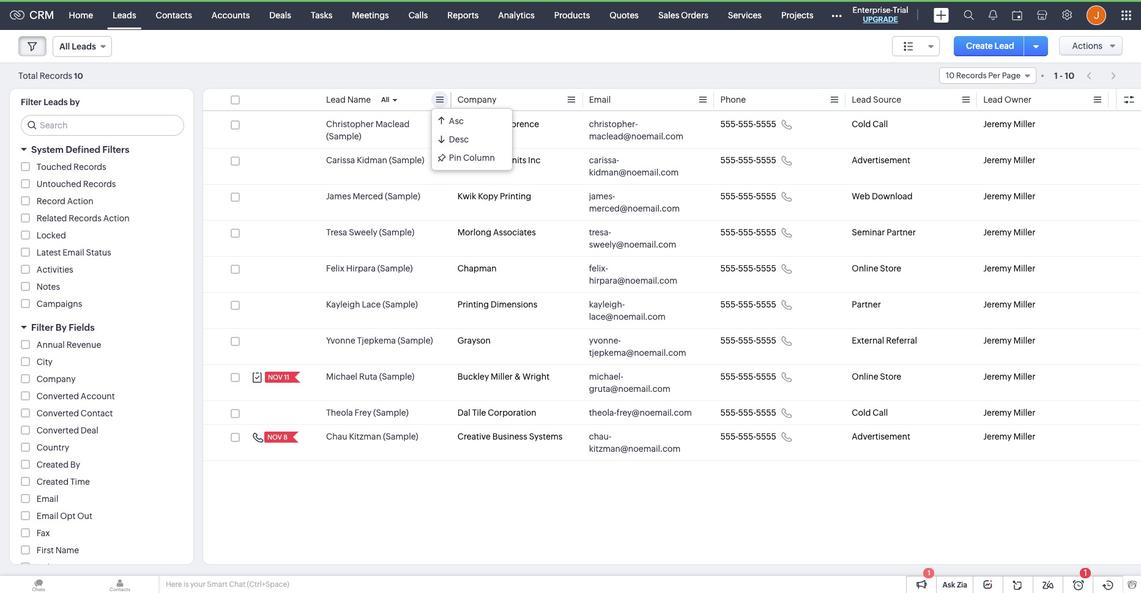 Task type: describe. For each thing, give the bounding box(es) containing it.
sweely
[[349, 228, 378, 238]]

system
[[31, 145, 64, 155]]

theola frey (sample)
[[326, 408, 409, 418]]

chat
[[229, 581, 246, 590]]

all for all
[[381, 96, 390, 103]]

filter for filter leads by
[[21, 97, 42, 107]]

converted for converted deal
[[37, 426, 79, 436]]

jeremy miller for james- merced@noemail.com
[[984, 192, 1036, 201]]

jeremy for tresa- sweely@noemail.com
[[984, 228, 1013, 238]]

0 horizontal spatial action
[[67, 197, 93, 206]]

jeremy for christopher- maclead@noemail.com
[[984, 119, 1013, 129]]

dimensions
[[491, 300, 538, 310]]

contacts image
[[81, 577, 159, 594]]

jeremy for theola-frey@noemail.com
[[984, 408, 1013, 418]]

chats image
[[0, 577, 77, 594]]

555-555-5555 for carissa- kidman@noemail.com
[[721, 156, 777, 165]]

hirpara@noemail.com
[[589, 276, 678, 286]]

theola frey (sample) link
[[326, 407, 409, 419]]

0 vertical spatial company
[[458, 95, 497, 105]]

miller for james- merced@noemail.com
[[1014, 192, 1036, 201]]

0 vertical spatial leads
[[113, 10, 136, 20]]

asc
[[449, 116, 464, 126]]

jeremy for chau- kitzman@noemail.com
[[984, 432, 1013, 442]]

records for total
[[40, 71, 72, 81]]

converted for converted contact
[[37, 409, 79, 419]]

jeremy miller for carissa- kidman@noemail.com
[[984, 156, 1036, 165]]

filter by fields button
[[10, 317, 193, 339]]

jeremy miller for michael- gruta@noemail.com
[[984, 372, 1036, 382]]

projects
[[782, 10, 814, 20]]

1 vertical spatial company
[[37, 375, 76, 385]]

total
[[18, 71, 38, 81]]

external referral
[[853, 336, 918, 346]]

created for created time
[[37, 478, 69, 487]]

lead source
[[853, 95, 902, 105]]

555-555-5555 for james- merced@noemail.com
[[721, 192, 777, 201]]

5555 for james- merced@noemail.com
[[757, 192, 777, 201]]

tresa- sweely@noemail.com
[[589, 228, 677, 250]]

merced
[[353, 192, 383, 201]]

yvonne tjepkema (sample) link
[[326, 335, 433, 347]]

555-555-5555 for michael- gruta@noemail.com
[[721, 372, 777, 382]]

tjepkema@noemail.com
[[589, 348, 687, 358]]

my
[[472, 156, 484, 165]]

(sample) for michael ruta (sample)
[[379, 372, 415, 382]]

carissa-
[[589, 156, 620, 165]]

10 Records Per Page field
[[940, 67, 1037, 84]]

nov for michael
[[268, 374, 283, 381]]

chau-
[[589, 432, 612, 442]]

christopher- maclead@noemail.com
[[589, 119, 684, 141]]

maclead
[[376, 119, 410, 129]]

(sample) for tresa sweely (sample)
[[379, 228, 415, 238]]

Other Modules field
[[824, 5, 850, 25]]

email up fax
[[37, 512, 58, 522]]

annual revenue
[[37, 340, 101, 350]]

miller for theola-frey@noemail.com
[[1014, 408, 1036, 418]]

1 horizontal spatial 1
[[1055, 71, 1059, 81]]

theola
[[326, 408, 353, 418]]

christopher- maclead@noemail.com link
[[589, 118, 697, 143]]

accounts
[[212, 10, 250, 20]]

5555 for yvonne- tjepkema@noemail.com
[[757, 336, 777, 346]]

created time
[[37, 478, 90, 487]]

first name
[[37, 546, 79, 556]]

michael ruta (sample) link
[[326, 371, 415, 383]]

jeremy for yvonne- tjepkema@noemail.com
[[984, 336, 1013, 346]]

(sample) for felix hirpara (sample)
[[378, 264, 413, 274]]

florence
[[505, 119, 540, 129]]

rangoni
[[458, 119, 491, 129]]

by
[[70, 97, 80, 107]]

trial
[[893, 6, 909, 15]]

filter for filter by fields
[[31, 323, 54, 333]]

chau
[[326, 432, 348, 442]]

analytics
[[499, 10, 535, 20]]

annual
[[37, 340, 65, 350]]

business
[[493, 432, 528, 442]]

products link
[[545, 0, 600, 30]]

online for felix- hirpara@noemail.com
[[853, 264, 879, 274]]

10 inside field
[[947, 71, 955, 80]]

system defined filters
[[31, 145, 129, 155]]

jeremy miller for chau- kitzman@noemail.com
[[984, 432, 1036, 442]]

ruta
[[359, 372, 378, 382]]

cold for theola-frey@noemail.com
[[853, 408, 872, 418]]

Search text field
[[21, 116, 184, 135]]

deals
[[270, 10, 291, 20]]

email down created time
[[37, 495, 58, 505]]

call for theola-frey@noemail.com
[[873, 408, 889, 418]]

column
[[464, 153, 495, 163]]

smart
[[207, 581, 228, 590]]

carissa
[[326, 156, 355, 165]]

kwik
[[458, 192, 477, 201]]

contact
[[81, 409, 113, 419]]

create menu image
[[934, 8, 949, 22]]

kidman
[[357, 156, 388, 165]]

buckley
[[458, 372, 489, 382]]

tresa- sweely@noemail.com link
[[589, 227, 697, 251]]

profile image
[[1087, 5, 1107, 25]]

tresa
[[326, 228, 347, 238]]

page
[[1003, 71, 1021, 80]]

&
[[515, 372, 521, 382]]

call for christopher- maclead@noemail.com
[[873, 119, 889, 129]]

rangoni of florence
[[458, 119, 540, 129]]

kayleigh-
[[589, 300, 625, 310]]

size image
[[904, 41, 914, 52]]

carissa kidman (sample)
[[326, 156, 425, 165]]

5555 for tresa- sweely@noemail.com
[[757, 228, 777, 238]]

home
[[69, 10, 93, 20]]

chau- kitzman@noemail.com link
[[589, 431, 697, 456]]

carissa kidman (sample) link
[[326, 154, 425, 167]]

5555 for kayleigh- lace@noemail.com
[[757, 300, 777, 310]]

(sample) for kayleigh lace (sample)
[[383, 300, 418, 310]]

kayleigh lace (sample) link
[[326, 299, 418, 311]]

(sample) for christopher maclead (sample)
[[326, 132, 362, 141]]

referral
[[887, 336, 918, 346]]

555-555-5555 for felix- hirpara@noemail.com
[[721, 264, 777, 274]]

8
[[284, 434, 288, 441]]

all for all leads
[[59, 42, 70, 51]]

records for related
[[69, 214, 102, 223]]

upgrade
[[864, 15, 899, 24]]

kopy
[[478, 192, 498, 201]]

michael-
[[589, 372, 624, 382]]

system defined filters button
[[10, 139, 193, 160]]

calendar image
[[1013, 10, 1023, 20]]

sales orders
[[659, 10, 709, 20]]

nov 11
[[268, 374, 290, 381]]

filter leads by
[[21, 97, 80, 107]]

james merced (sample)
[[326, 192, 421, 201]]

records for untouched
[[83, 179, 116, 189]]

jeremy for michael- gruta@noemail.com
[[984, 372, 1013, 382]]

555-555-5555 for christopher- maclead@noemail.com
[[721, 119, 777, 129]]

signals element
[[982, 0, 1005, 30]]

here is your smart chat (ctrl+space)
[[166, 581, 289, 590]]

2 horizontal spatial 1
[[1085, 569, 1088, 579]]

campaigns
[[37, 299, 82, 309]]

frey@noemail.com
[[617, 408, 692, 418]]

(sample) for yvonne tjepkema (sample)
[[398, 336, 433, 346]]

filter by fields
[[31, 323, 95, 333]]

5555 for theola-frey@noemail.com
[[757, 408, 777, 418]]

michael- gruta@noemail.com link
[[589, 371, 697, 396]]

advertisement for carissa- kidman@noemail.com
[[853, 156, 911, 165]]

miller for kayleigh- lace@noemail.com
[[1014, 300, 1036, 310]]

associates
[[494, 228, 536, 238]]

jeremy miller for kayleigh- lace@noemail.com
[[984, 300, 1036, 310]]

by for created
[[70, 460, 80, 470]]

tasks
[[311, 10, 333, 20]]

kayleigh lace (sample)
[[326, 300, 418, 310]]

miller for yvonne- tjepkema@noemail.com
[[1014, 336, 1036, 346]]

touched
[[37, 162, 72, 172]]

nov for chau
[[268, 434, 282, 441]]

1 vertical spatial partner
[[853, 300, 882, 310]]

deals link
[[260, 0, 301, 30]]

external
[[853, 336, 885, 346]]

create lead button
[[955, 36, 1027, 56]]

james- merced@noemail.com link
[[589, 190, 697, 215]]

(sample) for james merced (sample)
[[385, 192, 421, 201]]

latest email status
[[37, 248, 111, 258]]



Task type: locate. For each thing, give the bounding box(es) containing it.
9 555-555-5555 from the top
[[721, 408, 777, 418]]

1 vertical spatial all
[[381, 96, 390, 103]]

reports link
[[438, 0, 489, 30]]

nov left 8
[[268, 434, 282, 441]]

locked
[[37, 231, 66, 241]]

0 vertical spatial action
[[67, 197, 93, 206]]

(sample) right merced
[[385, 192, 421, 201]]

company down city
[[37, 375, 76, 385]]

5555 for christopher- maclead@noemail.com
[[757, 119, 777, 129]]

ask zia
[[943, 582, 968, 590]]

create menu element
[[927, 0, 957, 30]]

5555 for chau- kitzman@noemail.com
[[757, 432, 777, 442]]

1 created from the top
[[37, 460, 69, 470]]

10 up the by at top
[[74, 71, 83, 81]]

0 vertical spatial store
[[881, 264, 902, 274]]

lead for lead name
[[326, 95, 346, 105]]

1 horizontal spatial leads
[[72, 42, 96, 51]]

5 555-555-5555 from the top
[[721, 264, 777, 274]]

leads inside 'field'
[[72, 42, 96, 51]]

contacts
[[156, 10, 192, 20]]

1 vertical spatial advertisement
[[853, 432, 911, 442]]

online down seminar
[[853, 264, 879, 274]]

lead up christopher
[[326, 95, 346, 105]]

1 horizontal spatial 10
[[947, 71, 955, 80]]

(sample) inside 'theola frey (sample)' link
[[374, 408, 409, 418]]

2 cold call from the top
[[853, 408, 889, 418]]

created by
[[37, 460, 80, 470]]

online store for michael- gruta@noemail.com
[[853, 372, 902, 382]]

lead owner
[[984, 95, 1032, 105]]

yvonne
[[326, 336, 356, 346]]

1 vertical spatial printing
[[458, 300, 489, 310]]

by for filter
[[56, 323, 67, 333]]

untouched records
[[37, 179, 116, 189]]

oh
[[458, 156, 470, 165]]

record
[[37, 197, 65, 206]]

6 jeremy miller from the top
[[984, 300, 1036, 310]]

10 jeremy from the top
[[984, 432, 1013, 442]]

3 5555 from the top
[[757, 192, 777, 201]]

2 online from the top
[[853, 372, 879, 382]]

leads left the by at top
[[44, 97, 68, 107]]

felix- hirpara@noemail.com
[[589, 264, 678, 286]]

of
[[493, 119, 503, 129]]

oh my goodknits inc
[[458, 156, 541, 165]]

store down 'seminar partner'
[[881, 264, 902, 274]]

10 right -
[[1066, 71, 1075, 81]]

leads for all leads
[[72, 42, 96, 51]]

0 vertical spatial created
[[37, 460, 69, 470]]

(sample) down christopher
[[326, 132, 362, 141]]

goodknits
[[485, 156, 527, 165]]

partner up external
[[853, 300, 882, 310]]

2 converted from the top
[[37, 409, 79, 419]]

christopher maclead (sample)
[[326, 119, 410, 141]]

5555 for carissa- kidman@noemail.com
[[757, 156, 777, 165]]

records down defined
[[74, 162, 106, 172]]

(sample) inside christopher maclead (sample)
[[326, 132, 362, 141]]

10 for total records 10
[[74, 71, 83, 81]]

1 online from the top
[[853, 264, 879, 274]]

9 5555 from the top
[[757, 408, 777, 418]]

0 vertical spatial name
[[348, 95, 371, 105]]

records for touched
[[74, 162, 106, 172]]

lead inside button
[[995, 41, 1015, 51]]

(sample) right tjepkema
[[398, 336, 433, 346]]

2 advertisement from the top
[[853, 432, 911, 442]]

1 vertical spatial online store
[[853, 372, 902, 382]]

1 horizontal spatial all
[[381, 96, 390, 103]]

1 horizontal spatial action
[[103, 214, 130, 223]]

1 vertical spatial call
[[873, 408, 889, 418]]

miller for carissa- kidman@noemail.com
[[1014, 156, 1036, 165]]

1 vertical spatial cold
[[853, 408, 872, 418]]

555-555-5555 for chau- kitzman@noemail.com
[[721, 432, 777, 442]]

james merced (sample) link
[[326, 190, 421, 203]]

yvonne-
[[589, 336, 621, 346]]

None field
[[893, 36, 941, 56]]

store for michael- gruta@noemail.com
[[881, 372, 902, 382]]

web
[[853, 192, 871, 201]]

0 vertical spatial converted
[[37, 392, 79, 402]]

nov left 11
[[268, 374, 283, 381]]

(sample) inside yvonne tjepkema (sample) "link"
[[398, 336, 433, 346]]

created for created by
[[37, 460, 69, 470]]

6 jeremy from the top
[[984, 300, 1013, 310]]

8 555-555-5555 from the top
[[721, 372, 777, 382]]

online for michael- gruta@noemail.com
[[853, 372, 879, 382]]

7 5555 from the top
[[757, 336, 777, 346]]

theola-frey@noemail.com
[[589, 408, 692, 418]]

accounts link
[[202, 0, 260, 30]]

3 555-555-5555 from the top
[[721, 192, 777, 201]]

2 created from the top
[[37, 478, 69, 487]]

printing right kopy
[[500, 192, 532, 201]]

name up christopher
[[348, 95, 371, 105]]

james- merced@noemail.com
[[589, 192, 680, 214]]

company up rangoni
[[458, 95, 497, 105]]

miller for felix- hirpara@noemail.com
[[1014, 264, 1036, 274]]

1 jeremy from the top
[[984, 119, 1013, 129]]

lead
[[995, 41, 1015, 51], [326, 95, 346, 105], [853, 95, 872, 105], [984, 95, 1004, 105]]

7 555-555-5555 from the top
[[721, 336, 777, 346]]

2 cold from the top
[[853, 408, 872, 418]]

0 vertical spatial online
[[853, 264, 879, 274]]

0 vertical spatial nov
[[268, 374, 283, 381]]

10 555-555-5555 from the top
[[721, 432, 777, 442]]

all up total records 10
[[59, 42, 70, 51]]

0 vertical spatial partner
[[887, 228, 917, 238]]

1 vertical spatial filter
[[31, 323, 54, 333]]

All Leads field
[[53, 36, 112, 57]]

8 5555 from the top
[[757, 372, 777, 382]]

lead name
[[326, 95, 371, 105]]

2 jeremy from the top
[[984, 156, 1013, 165]]

1 vertical spatial store
[[881, 372, 902, 382]]

(sample) inside 'felix hirpara (sample)' link
[[378, 264, 413, 274]]

0 horizontal spatial 10
[[74, 71, 83, 81]]

0 horizontal spatial company
[[37, 375, 76, 385]]

(sample) for chau kitzman (sample)
[[383, 432, 419, 442]]

1 cold from the top
[[853, 119, 872, 129]]

0 vertical spatial online store
[[853, 264, 902, 274]]

jeremy for kayleigh- lace@noemail.com
[[984, 300, 1013, 310]]

1
[[1055, 71, 1059, 81], [1085, 569, 1088, 579], [928, 570, 931, 577]]

store for felix- hirpara@noemail.com
[[881, 264, 902, 274]]

(sample) right kidman
[[389, 156, 425, 165]]

1 vertical spatial created
[[37, 478, 69, 487]]

lead right create
[[995, 41, 1015, 51]]

all up maclead
[[381, 96, 390, 103]]

cold for christopher- maclead@noemail.com
[[853, 119, 872, 129]]

row group containing christopher maclead (sample)
[[203, 113, 1142, 462]]

1 vertical spatial cold call
[[853, 408, 889, 418]]

1 vertical spatial converted
[[37, 409, 79, 419]]

2 store from the top
[[881, 372, 902, 382]]

(sample) right the kitzman
[[383, 432, 419, 442]]

5 5555 from the top
[[757, 264, 777, 274]]

0 vertical spatial filter
[[21, 97, 42, 107]]

filter inside dropdown button
[[31, 323, 54, 333]]

online store down external referral
[[853, 372, 902, 382]]

8 jeremy from the top
[[984, 372, 1013, 382]]

jeremy miller for theola-frey@noemail.com
[[984, 408, 1036, 418]]

leads down home 'link'
[[72, 42, 96, 51]]

1 vertical spatial nov
[[268, 434, 282, 441]]

create lead
[[967, 41, 1015, 51]]

1 horizontal spatial partner
[[887, 228, 917, 238]]

0 horizontal spatial by
[[56, 323, 67, 333]]

records down record action
[[69, 214, 102, 223]]

by up time
[[70, 460, 80, 470]]

store down external referral
[[881, 372, 902, 382]]

converted for converted account
[[37, 392, 79, 402]]

0 horizontal spatial name
[[56, 546, 79, 556]]

leads right home
[[113, 10, 136, 20]]

6 5555 from the top
[[757, 300, 777, 310]]

3 jeremy from the top
[[984, 192, 1013, 201]]

2 online store from the top
[[853, 372, 902, 382]]

online store for felix- hirpara@noemail.com
[[853, 264, 902, 274]]

chau- kitzman@noemail.com
[[589, 432, 681, 454]]

search image
[[964, 10, 975, 20]]

1 store from the top
[[881, 264, 902, 274]]

tresa sweely (sample) link
[[326, 227, 415, 239]]

filters
[[102, 145, 129, 155]]

2 horizontal spatial leads
[[113, 10, 136, 20]]

4 jeremy miller from the top
[[984, 228, 1036, 238]]

converted up country
[[37, 426, 79, 436]]

online down external
[[853, 372, 879, 382]]

555-555-5555 for kayleigh- lace@noemail.com
[[721, 300, 777, 310]]

4 jeremy from the top
[[984, 228, 1013, 238]]

filter down total
[[21, 97, 42, 107]]

1 horizontal spatial by
[[70, 460, 80, 470]]

name
[[348, 95, 371, 105], [56, 546, 79, 556]]

records left the per
[[957, 71, 987, 80]]

christopher maclead (sample) link
[[326, 118, 446, 143]]

calls link
[[399, 0, 438, 30]]

1 vertical spatial leads
[[72, 42, 96, 51]]

pin column
[[449, 153, 495, 163]]

records inside field
[[957, 71, 987, 80]]

seminar partner
[[853, 228, 917, 238]]

(sample) inside tresa sweely (sample) link
[[379, 228, 415, 238]]

(sample) for theola frey (sample)
[[374, 408, 409, 418]]

(sample) inside the james merced (sample) link
[[385, 192, 421, 201]]

tile
[[473, 408, 486, 418]]

meetings
[[352, 10, 389, 20]]

1 horizontal spatial company
[[458, 95, 497, 105]]

cold call for theola-frey@noemail.com
[[853, 408, 889, 418]]

(sample) inside kayleigh lace (sample) link
[[383, 300, 418, 310]]

buckley miller & wright
[[458, 372, 550, 382]]

by up "annual revenue"
[[56, 323, 67, 333]]

grayson
[[458, 336, 491, 346]]

yvonne- tjepkema@noemail.com
[[589, 336, 687, 358]]

lace
[[362, 300, 381, 310]]

3 converted from the top
[[37, 426, 79, 436]]

7 jeremy miller from the top
[[984, 336, 1036, 346]]

activities
[[37, 265, 73, 275]]

lead left the source
[[853, 95, 872, 105]]

(sample) right frey
[[374, 408, 409, 418]]

10 left the per
[[947, 71, 955, 80]]

555-555-5555
[[721, 119, 777, 129], [721, 156, 777, 165], [721, 192, 777, 201], [721, 228, 777, 238], [721, 264, 777, 274], [721, 300, 777, 310], [721, 336, 777, 346], [721, 372, 777, 382], [721, 408, 777, 418], [721, 432, 777, 442]]

lead for lead source
[[853, 95, 872, 105]]

michael- gruta@noemail.com
[[589, 372, 671, 394]]

name right first
[[56, 546, 79, 556]]

0 vertical spatial cold
[[853, 119, 872, 129]]

1 vertical spatial name
[[56, 546, 79, 556]]

online store down 'seminar partner'
[[853, 264, 902, 274]]

leads for filter leads by
[[44, 97, 68, 107]]

0 horizontal spatial all
[[59, 42, 70, 51]]

status
[[86, 248, 111, 258]]

partner right seminar
[[887, 228, 917, 238]]

row group
[[203, 113, 1142, 462]]

555-555-5555 for theola-frey@noemail.com
[[721, 408, 777, 418]]

0 vertical spatial cold call
[[853, 119, 889, 129]]

1 advertisement from the top
[[853, 156, 911, 165]]

download
[[873, 192, 913, 201]]

james-
[[589, 192, 616, 201]]

10 inside total records 10
[[74, 71, 83, 81]]

555-555-5555 for tresa- sweely@noemail.com
[[721, 228, 777, 238]]

4 5555 from the top
[[757, 228, 777, 238]]

1 vertical spatial action
[[103, 214, 130, 223]]

creative business systems
[[458, 432, 563, 442]]

fields
[[69, 323, 95, 333]]

all inside 'field'
[[59, 42, 70, 51]]

actions
[[1073, 41, 1103, 51]]

0 horizontal spatial printing
[[458, 300, 489, 310]]

1 555-555-5555 from the top
[[721, 119, 777, 129]]

(sample) inside the michael ruta (sample) link
[[379, 372, 415, 382]]

3 jeremy miller from the top
[[984, 192, 1036, 201]]

latest
[[37, 248, 61, 258]]

meetings link
[[342, 0, 399, 30]]

(sample) right ruta
[[379, 372, 415, 382]]

1 vertical spatial by
[[70, 460, 80, 470]]

8 jeremy miller from the top
[[984, 372, 1036, 382]]

filter up annual
[[31, 323, 54, 333]]

0 horizontal spatial 1
[[928, 570, 931, 577]]

(sample) right lace
[[383, 300, 418, 310]]

miller for chau- kitzman@noemail.com
[[1014, 432, 1036, 442]]

converted account
[[37, 392, 115, 402]]

created down country
[[37, 460, 69, 470]]

by inside dropdown button
[[56, 323, 67, 333]]

(sample) right hirpara on the top left of the page
[[378, 264, 413, 274]]

converted up converted deal
[[37, 409, 79, 419]]

morlong associates
[[458, 228, 536, 238]]

navigation
[[1081, 67, 1124, 85]]

0 vertical spatial all
[[59, 42, 70, 51]]

converted deal
[[37, 426, 98, 436]]

records up filter leads by
[[40, 71, 72, 81]]

jeremy miller for christopher- maclead@noemail.com
[[984, 119, 1036, 129]]

5 jeremy miller from the top
[[984, 264, 1036, 274]]

fax
[[37, 529, 50, 539]]

lead for lead owner
[[984, 95, 1004, 105]]

0 vertical spatial printing
[[500, 192, 532, 201]]

systems
[[529, 432, 563, 442]]

1 call from the top
[[873, 119, 889, 129]]

crm link
[[10, 9, 54, 21]]

1 horizontal spatial printing
[[500, 192, 532, 201]]

records for 10
[[957, 71, 987, 80]]

jeremy miller for tresa- sweely@noemail.com
[[984, 228, 1036, 238]]

0 vertical spatial call
[[873, 119, 889, 129]]

10 for 1 - 10
[[1066, 71, 1075, 81]]

2 vertical spatial leads
[[44, 97, 68, 107]]

dal tile corporation
[[458, 408, 537, 418]]

source
[[874, 95, 902, 105]]

10 5555 from the top
[[757, 432, 777, 442]]

felix hirpara (sample) link
[[326, 263, 413, 275]]

search element
[[957, 0, 982, 30]]

0 vertical spatial advertisement
[[853, 156, 911, 165]]

miller for christopher- maclead@noemail.com
[[1014, 119, 1036, 129]]

(sample) inside carissa kidman (sample) link
[[389, 156, 425, 165]]

records down touched records
[[83, 179, 116, 189]]

555-555-5555 for yvonne- tjepkema@noemail.com
[[721, 336, 777, 346]]

jeremy for felix- hirpara@noemail.com
[[984, 264, 1013, 274]]

email up christopher-
[[589, 95, 611, 105]]

4 555-555-5555 from the top
[[721, 228, 777, 238]]

quotes
[[610, 10, 639, 20]]

5 jeremy from the top
[[984, 264, 1013, 274]]

10 records per page
[[947, 71, 1021, 80]]

records
[[40, 71, 72, 81], [957, 71, 987, 80], [74, 162, 106, 172], [83, 179, 116, 189], [69, 214, 102, 223]]

here
[[166, 581, 182, 590]]

10 jeremy miller from the top
[[984, 432, 1036, 442]]

chapman
[[458, 264, 497, 274]]

action up the related records action
[[67, 197, 93, 206]]

action up status
[[103, 214, 130, 223]]

felix hirpara (sample)
[[326, 264, 413, 274]]

dal
[[458, 408, 471, 418]]

5555 for felix- hirpara@noemail.com
[[757, 264, 777, 274]]

9 jeremy from the top
[[984, 408, 1013, 418]]

pin
[[449, 153, 462, 163]]

signals image
[[989, 10, 998, 20]]

0 horizontal spatial leads
[[44, 97, 68, 107]]

6 555-555-5555 from the top
[[721, 300, 777, 310]]

jeremy for james- merced@noemail.com
[[984, 192, 1013, 201]]

jeremy for carissa- kidman@noemail.com
[[984, 156, 1013, 165]]

0 horizontal spatial partner
[[853, 300, 882, 310]]

name for first name
[[56, 546, 79, 556]]

email right latest
[[63, 248, 84, 258]]

2 555-555-5555 from the top
[[721, 156, 777, 165]]

2 call from the top
[[873, 408, 889, 418]]

2 horizontal spatial 10
[[1066, 71, 1075, 81]]

2 5555 from the top
[[757, 156, 777, 165]]

2 vertical spatial converted
[[37, 426, 79, 436]]

hirpara
[[346, 264, 376, 274]]

1 vertical spatial online
[[853, 372, 879, 382]]

first
[[37, 546, 54, 556]]

(sample) inside chau kitzman (sample) link
[[383, 432, 419, 442]]

name for lead name
[[348, 95, 371, 105]]

miller for michael- gruta@noemail.com
[[1014, 372, 1036, 382]]

michael ruta (sample)
[[326, 372, 415, 382]]

1 cold call from the top
[[853, 119, 889, 129]]

miller for tresa- sweely@noemail.com
[[1014, 228, 1036, 238]]

created down the created by
[[37, 478, 69, 487]]

9 jeremy miller from the top
[[984, 408, 1036, 418]]

lead down the per
[[984, 95, 1004, 105]]

city
[[37, 358, 53, 367]]

(sample) for carissa kidman (sample)
[[389, 156, 425, 165]]

lace@noemail.com
[[589, 312, 666, 322]]

jeremy miller for yvonne- tjepkema@noemail.com
[[984, 336, 1036, 346]]

action
[[67, 197, 93, 206], [103, 214, 130, 223]]

profile element
[[1080, 0, 1114, 30]]

10
[[1066, 71, 1075, 81], [947, 71, 955, 80], [74, 71, 83, 81]]

1 online store from the top
[[853, 264, 902, 274]]

related records action
[[37, 214, 130, 223]]

7 jeremy from the top
[[984, 336, 1013, 346]]

merced@noemail.com
[[589, 204, 680, 214]]

converted up 'converted contact'
[[37, 392, 79, 402]]

corporation
[[488, 408, 537, 418]]

printing dimensions
[[458, 300, 538, 310]]

cold call for christopher- maclead@noemail.com
[[853, 119, 889, 129]]

5555 for michael- gruta@noemail.com
[[757, 372, 777, 382]]

1 5555 from the top
[[757, 119, 777, 129]]

1 converted from the top
[[37, 392, 79, 402]]

sweely@noemail.com
[[589, 240, 677, 250]]

jeremy miller for felix- hirpara@noemail.com
[[984, 264, 1036, 274]]

kayleigh- lace@noemail.com link
[[589, 299, 697, 323]]

printing up grayson
[[458, 300, 489, 310]]

0 vertical spatial by
[[56, 323, 67, 333]]

2 jeremy miller from the top
[[984, 156, 1036, 165]]

1 horizontal spatial name
[[348, 95, 371, 105]]

1 jeremy miller from the top
[[984, 119, 1036, 129]]

cold
[[853, 119, 872, 129], [853, 408, 872, 418]]

advertisement for chau- kitzman@noemail.com
[[853, 432, 911, 442]]

(sample) right sweely
[[379, 228, 415, 238]]

your
[[190, 581, 206, 590]]



Task type: vqa. For each thing, say whether or not it's contained in the screenshot.


